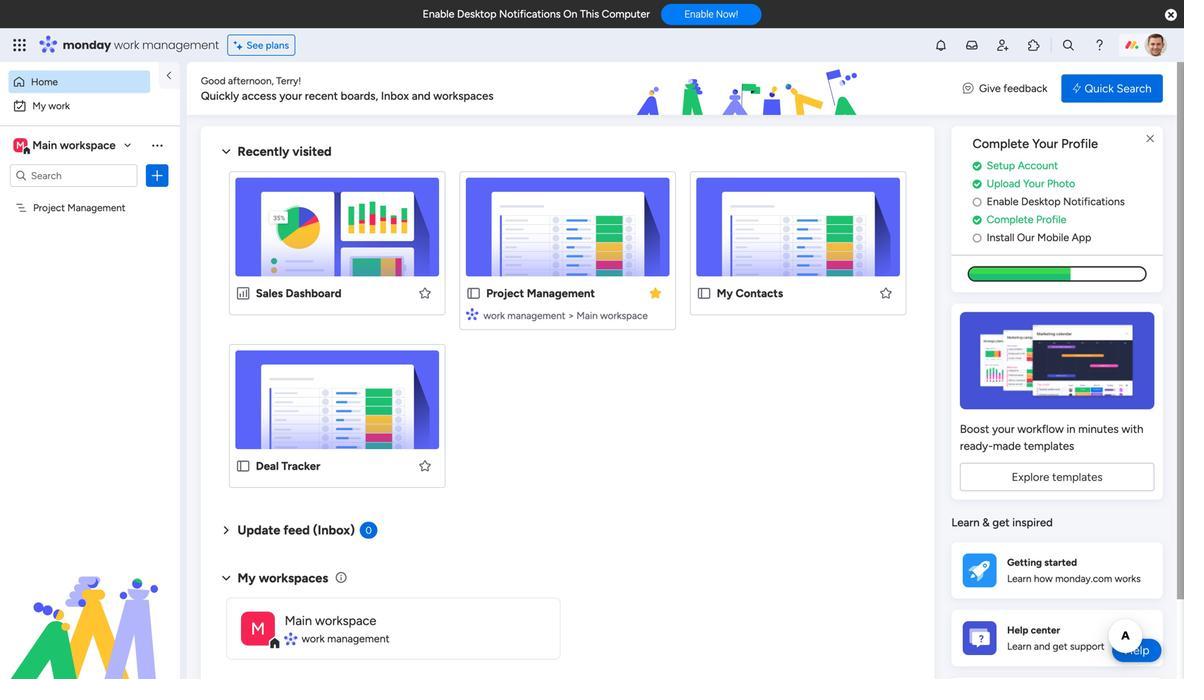 Task type: vqa. For each thing, say whether or not it's contained in the screenshot.
Help to the top
yes



Task type: locate. For each thing, give the bounding box(es) containing it.
learn down getting
[[1008, 573, 1032, 585]]

0 horizontal spatial notifications
[[499, 8, 561, 20]]

1 horizontal spatial lottie animation image
[[553, 62, 949, 116]]

m inside workspace image
[[16, 139, 25, 151]]

0 horizontal spatial enable
[[423, 8, 455, 20]]

home
[[31, 76, 58, 88]]

0 vertical spatial and
[[412, 89, 431, 103]]

management inside project management list box
[[67, 202, 126, 214]]

1 vertical spatial learn
[[1008, 573, 1032, 585]]

my for my workspaces
[[238, 570, 256, 586]]

public board image
[[466, 286, 482, 301], [697, 286, 712, 301], [236, 458, 251, 474]]

help image
[[1093, 38, 1107, 52]]

monday.com
[[1056, 573, 1113, 585]]

1 horizontal spatial notifications
[[1064, 195, 1126, 208]]

project management
[[33, 202, 126, 214], [487, 287, 595, 300]]

1 horizontal spatial management
[[327, 632, 390, 645]]

monday marketplace image
[[1028, 38, 1042, 52]]

1 vertical spatial m
[[251, 619, 265, 639]]

1 vertical spatial main
[[577, 310, 598, 322]]

and
[[412, 89, 431, 103], [1035, 640, 1051, 652]]

check circle image for setup
[[973, 161, 982, 171]]

install
[[987, 231, 1015, 244]]

1 check circle image from the top
[[973, 161, 982, 171]]

management down search in workspace field
[[67, 202, 126, 214]]

2 horizontal spatial my
[[717, 287, 733, 300]]

add to favorites image inside deal tracker link
[[418, 459, 432, 473]]

0 vertical spatial m
[[16, 139, 25, 151]]

0 vertical spatial lottie animation element
[[553, 62, 949, 116]]

my for my contacts
[[717, 287, 733, 300]]

1 vertical spatial management
[[508, 310, 566, 322]]

lottie animation image for rightmost lottie animation element
[[553, 62, 949, 116]]

1 vertical spatial management
[[527, 287, 595, 300]]

0 vertical spatial main
[[32, 139, 57, 152]]

feed
[[284, 523, 310, 538]]

workspace right >
[[601, 310, 648, 322]]

check circle image inside the setup account link
[[973, 161, 982, 171]]

check circle image up circle o image
[[973, 215, 982, 225]]

0 horizontal spatial desktop
[[457, 8, 497, 20]]

1 vertical spatial my
[[717, 287, 733, 300]]

notifications down upload your photo link on the top right of page
[[1064, 195, 1126, 208]]

add to favorites image inside sales dashboard link
[[418, 286, 432, 300]]

learn inside 'getting started learn how monday.com works'
[[1008, 573, 1032, 585]]

0 horizontal spatial lottie animation element
[[0, 537, 180, 679]]

0 vertical spatial complete
[[973, 136, 1030, 151]]

lottie animation image
[[553, 62, 949, 116], [0, 537, 180, 679]]

1 vertical spatial desktop
[[1022, 195, 1061, 208]]

0 vertical spatial check circle image
[[973, 161, 982, 171]]

select product image
[[13, 38, 27, 52]]

check circle image inside complete profile link
[[973, 215, 982, 225]]

enable desktop notifications
[[987, 195, 1126, 208]]

my work
[[32, 100, 70, 112]]

close my workspaces image
[[218, 570, 235, 587]]

recently
[[238, 144, 290, 159]]

2 vertical spatial workspace
[[315, 613, 377, 628]]

project inside list box
[[33, 202, 65, 214]]

1 vertical spatial notifications
[[1064, 195, 1126, 208]]

v2 user feedback image
[[964, 81, 974, 96]]

my inside option
[[32, 100, 46, 112]]

workspace up search in workspace field
[[60, 139, 116, 152]]

2 horizontal spatial management
[[508, 310, 566, 322]]

2 horizontal spatial main
[[577, 310, 598, 322]]

and inside the help center learn and get support
[[1035, 640, 1051, 652]]

app
[[1072, 231, 1092, 244]]

desktop for enable desktop notifications
[[1022, 195, 1061, 208]]

public board image for my contacts
[[697, 286, 712, 301]]

your up account
[[1033, 136, 1059, 151]]

1 vertical spatial complete
[[987, 213, 1034, 226]]

notifications left on
[[499, 8, 561, 20]]

1 horizontal spatial public board image
[[466, 286, 482, 301]]

2 vertical spatial management
[[327, 632, 390, 645]]

0 vertical spatial project management
[[33, 202, 126, 214]]

0 vertical spatial workspaces
[[434, 89, 494, 103]]

0 horizontal spatial management
[[67, 202, 126, 214]]

notifications for enable desktop notifications on this computer
[[499, 8, 561, 20]]

2 horizontal spatial enable
[[987, 195, 1019, 208]]

1 vertical spatial project management
[[487, 287, 595, 300]]

main workspace up search in workspace field
[[32, 139, 116, 152]]

learn down center
[[1008, 640, 1032, 652]]

complete for complete profile
[[987, 213, 1034, 226]]

1 vertical spatial check circle image
[[973, 215, 982, 225]]

help for help center learn and get support
[[1008, 624, 1029, 636]]

m inside workspace icon
[[251, 619, 265, 639]]

2 check circle image from the top
[[973, 215, 982, 225]]

1 vertical spatial your
[[993, 422, 1015, 436]]

circle o image
[[973, 197, 982, 207]]

my
[[32, 100, 46, 112], [717, 287, 733, 300], [238, 570, 256, 586]]

workspace options image
[[150, 138, 164, 152]]

0 horizontal spatial main workspace
[[32, 139, 116, 152]]

update feed (inbox)
[[238, 523, 355, 538]]

quick search button
[[1062, 74, 1164, 103]]

0 horizontal spatial main
[[32, 139, 57, 152]]

workspace selection element
[[13, 137, 118, 155]]

0 horizontal spatial your
[[280, 89, 302, 103]]

2 horizontal spatial workspace
[[601, 310, 648, 322]]

1 vertical spatial and
[[1035, 640, 1051, 652]]

0 vertical spatial desktop
[[457, 8, 497, 20]]

add to favorites image
[[418, 286, 432, 300], [418, 459, 432, 473]]

1 vertical spatial workspace
[[601, 310, 648, 322]]

project management down search in workspace field
[[33, 202, 126, 214]]

my right close my workspaces image
[[238, 570, 256, 586]]

1 horizontal spatial project management
[[487, 287, 595, 300]]

profile up mobile
[[1037, 213, 1067, 226]]

0 vertical spatial your
[[280, 89, 302, 103]]

1 add to favorites image from the top
[[418, 286, 432, 300]]

your down terry!
[[280, 89, 302, 103]]

1 horizontal spatial get
[[1053, 640, 1068, 652]]

1 horizontal spatial desktop
[[1022, 195, 1061, 208]]

get inside the help center learn and get support
[[1053, 640, 1068, 652]]

0 horizontal spatial lottie animation image
[[0, 537, 180, 679]]

1 vertical spatial workspaces
[[259, 570, 328, 586]]

main
[[32, 139, 57, 152], [577, 310, 598, 322], [285, 613, 312, 628]]

0 horizontal spatial project management
[[33, 202, 126, 214]]

learn for help
[[1008, 640, 1032, 652]]

1 horizontal spatial m
[[251, 619, 265, 639]]

help
[[1008, 624, 1029, 636], [1125, 643, 1150, 658]]

getting started learn how monday.com works
[[1008, 557, 1142, 585]]

minutes
[[1079, 422, 1119, 436]]

get right &
[[993, 516, 1010, 529]]

m for workspace image at the top left of page
[[16, 139, 25, 151]]

1 horizontal spatial workspace
[[315, 613, 377, 628]]

enable inside button
[[685, 8, 714, 20]]

my contacts link
[[690, 171, 907, 315]]

my down home
[[32, 100, 46, 112]]

and down center
[[1035, 640, 1051, 652]]

boost
[[961, 422, 990, 436]]

0 vertical spatial lottie animation image
[[553, 62, 949, 116]]

1 horizontal spatial project
[[487, 287, 524, 300]]

workflow
[[1018, 422, 1065, 436]]

project up work management > main workspace
[[487, 287, 524, 300]]

sales
[[256, 287, 283, 300]]

1 horizontal spatial main
[[285, 613, 312, 628]]

complete
[[973, 136, 1030, 151], [987, 213, 1034, 226]]

2 add to favorites image from the top
[[418, 459, 432, 473]]

check circle image
[[973, 161, 982, 171], [973, 215, 982, 225]]

quick search
[[1085, 82, 1152, 95]]

1 horizontal spatial and
[[1035, 640, 1051, 652]]

0 horizontal spatial project
[[33, 202, 65, 214]]

1 vertical spatial main workspace
[[285, 613, 377, 628]]

your inside good afternoon, terry! quickly access your recent boards, inbox and workspaces
[[280, 89, 302, 103]]

0 vertical spatial add to favorites image
[[418, 286, 432, 300]]

recently visited
[[238, 144, 332, 159]]

learn inside the help center learn and get support
[[1008, 640, 1032, 652]]

m
[[16, 139, 25, 151], [251, 619, 265, 639]]

1 vertical spatial project
[[487, 287, 524, 300]]

workspace up work management
[[315, 613, 377, 628]]

2 horizontal spatial public board image
[[697, 286, 712, 301]]

get down center
[[1053, 640, 1068, 652]]

0 horizontal spatial m
[[16, 139, 25, 151]]

0 horizontal spatial workspace
[[60, 139, 116, 152]]

1 horizontal spatial help
[[1125, 643, 1150, 658]]

0 vertical spatial templates
[[1024, 439, 1075, 453]]

1 horizontal spatial your
[[993, 422, 1015, 436]]

inbox
[[381, 89, 409, 103]]

1 vertical spatial add to favorites image
[[418, 459, 432, 473]]

your down account
[[1024, 177, 1045, 190]]

(inbox)
[[313, 523, 355, 538]]

0
[[366, 524, 372, 536]]

check circle image up check circle icon on the right of the page
[[973, 161, 982, 171]]

1 horizontal spatial my
[[238, 570, 256, 586]]

profile
[[1062, 136, 1099, 151], [1037, 213, 1067, 226]]

lottie animation element
[[553, 62, 949, 116], [0, 537, 180, 679]]

workspace inside quick search results list box
[[601, 310, 648, 322]]

complete profile
[[987, 213, 1067, 226]]

upload your photo link
[[973, 176, 1164, 192]]

profile up the setup account link
[[1062, 136, 1099, 151]]

contacts
[[736, 287, 784, 300]]

workspaces right inbox at left top
[[434, 89, 494, 103]]

complete up setup
[[973, 136, 1030, 151]]

main workspace
[[32, 139, 116, 152], [285, 613, 377, 628]]

project down search in workspace field
[[33, 202, 65, 214]]

workspaces
[[434, 89, 494, 103], [259, 570, 328, 586]]

computer
[[602, 8, 650, 20]]

main workspace up work management
[[285, 613, 377, 628]]

help left center
[[1008, 624, 1029, 636]]

1 vertical spatial help
[[1125, 643, 1150, 658]]

0 vertical spatial notifications
[[499, 8, 561, 20]]

your
[[1033, 136, 1059, 151], [1024, 177, 1045, 190]]

1 horizontal spatial management
[[527, 287, 595, 300]]

1 vertical spatial profile
[[1037, 213, 1067, 226]]

0 horizontal spatial management
[[142, 37, 219, 53]]

get
[[993, 516, 1010, 529], [1053, 640, 1068, 652]]

project management up work management > main workspace
[[487, 287, 595, 300]]

my left contacts on the top of the page
[[717, 287, 733, 300]]

1 vertical spatial lottie animation image
[[0, 537, 180, 679]]

workspace inside workspace selection element
[[60, 139, 116, 152]]

notifications
[[499, 8, 561, 20], [1064, 195, 1126, 208]]

templates down 'workflow'
[[1024, 439, 1075, 453]]

option
[[0, 195, 180, 198]]

m for workspace icon
[[251, 619, 265, 639]]

0 vertical spatial workspace
[[60, 139, 116, 152]]

monday work management
[[63, 37, 219, 53]]

help inside the help center learn and get support
[[1008, 624, 1029, 636]]

0 vertical spatial main workspace
[[32, 139, 116, 152]]

my for my work
[[32, 100, 46, 112]]

0 horizontal spatial public board image
[[236, 458, 251, 474]]

templates right explore
[[1053, 470, 1103, 484]]

workspace
[[60, 139, 116, 152], [601, 310, 648, 322], [315, 613, 377, 628]]

0 vertical spatial my
[[32, 100, 46, 112]]

learn left &
[[952, 516, 980, 529]]

main right workspace image at the top left of page
[[32, 139, 57, 152]]

public board image inside my contacts link
[[697, 286, 712, 301]]

project
[[33, 202, 65, 214], [487, 287, 524, 300]]

help button
[[1113, 639, 1162, 662]]

home link
[[8, 71, 150, 93]]

management up work management > main workspace
[[527, 287, 595, 300]]

0 horizontal spatial and
[[412, 89, 431, 103]]

your for profile
[[1033, 136, 1059, 151]]

1 vertical spatial your
[[1024, 177, 1045, 190]]

work management > main workspace
[[484, 310, 648, 322]]

my inside quick search results list box
[[717, 287, 733, 300]]

workspaces down update feed (inbox)
[[259, 570, 328, 586]]

project management inside quick search results list box
[[487, 287, 595, 300]]

1 horizontal spatial workspaces
[[434, 89, 494, 103]]

and right inbox at left top
[[412, 89, 431, 103]]

1 horizontal spatial lottie animation element
[[553, 62, 949, 116]]

0 vertical spatial management
[[67, 202, 126, 214]]

complete profile link
[[973, 212, 1164, 228]]

public dashboard image
[[236, 286, 251, 301]]

0 horizontal spatial help
[[1008, 624, 1029, 636]]

my work link
[[8, 95, 171, 117]]

0 horizontal spatial workspaces
[[259, 570, 328, 586]]

upload
[[987, 177, 1021, 190]]

good afternoon, terry! quickly access your recent boards, inbox and workspaces
[[201, 75, 494, 103]]

1 vertical spatial get
[[1053, 640, 1068, 652]]

0 vertical spatial project
[[33, 202, 65, 214]]

1 vertical spatial templates
[[1053, 470, 1103, 484]]

2 vertical spatial main
[[285, 613, 312, 628]]

templates
[[1024, 439, 1075, 453], [1053, 470, 1103, 484]]

work inside quick search results list box
[[484, 310, 505, 322]]

upload your photo
[[987, 177, 1076, 190]]

install our mobile app link
[[973, 230, 1164, 246]]

circle o image
[[973, 233, 982, 243]]

2 vertical spatial learn
[[1008, 640, 1032, 652]]

management
[[142, 37, 219, 53], [508, 310, 566, 322], [327, 632, 390, 645]]

your for photo
[[1024, 177, 1045, 190]]

0 horizontal spatial my
[[32, 100, 46, 112]]

main right >
[[577, 310, 598, 322]]

0 vertical spatial get
[[993, 516, 1010, 529]]

center
[[1031, 624, 1061, 636]]

2 vertical spatial my
[[238, 570, 256, 586]]

help inside button
[[1125, 643, 1150, 658]]

help right 'support'
[[1125, 643, 1150, 658]]

made
[[994, 439, 1022, 453]]

0 vertical spatial your
[[1033, 136, 1059, 151]]

main right workspace icon
[[285, 613, 312, 628]]

desktop
[[457, 8, 497, 20], [1022, 195, 1061, 208]]

0 vertical spatial help
[[1008, 624, 1029, 636]]

your up made on the right of the page
[[993, 422, 1015, 436]]

learn
[[952, 516, 980, 529], [1008, 573, 1032, 585], [1008, 640, 1032, 652]]

enable
[[423, 8, 455, 20], [685, 8, 714, 20], [987, 195, 1019, 208]]

complete up install
[[987, 213, 1034, 226]]

templates inside "boost your workflow in minutes with ready-made templates"
[[1024, 439, 1075, 453]]

enable now!
[[685, 8, 739, 20]]

setup account
[[987, 159, 1059, 172]]

management inside quick search results list box
[[508, 310, 566, 322]]

work
[[114, 37, 139, 53], [48, 100, 70, 112], [484, 310, 505, 322], [302, 632, 325, 645]]



Task type: describe. For each thing, give the bounding box(es) containing it.
lottie animation image for the bottom lottie animation element
[[0, 537, 180, 679]]

my workspaces
[[238, 570, 328, 586]]

good
[[201, 75, 226, 87]]

see plans
[[247, 39, 289, 51]]

our
[[1018, 231, 1035, 244]]

help for help
[[1125, 643, 1150, 658]]

setup
[[987, 159, 1016, 172]]

update feed image
[[965, 38, 980, 52]]

remove from favorites image
[[649, 286, 663, 300]]

this
[[580, 8, 600, 20]]

templates inside explore templates button
[[1053, 470, 1103, 484]]

check circle image
[[973, 179, 982, 189]]

install our mobile app
[[987, 231, 1092, 244]]

sales dashboard link
[[229, 171, 446, 315]]

how
[[1035, 573, 1053, 585]]

0 vertical spatial management
[[142, 37, 219, 53]]

sales dashboard
[[256, 287, 342, 300]]

explore
[[1012, 470, 1050, 484]]

search everything image
[[1062, 38, 1076, 52]]

learn & get inspired
[[952, 516, 1054, 529]]

visited
[[293, 144, 332, 159]]

feedback
[[1004, 82, 1048, 95]]

access
[[242, 89, 277, 103]]

enable desktop notifications link
[[973, 194, 1164, 210]]

enable for enable now!
[[685, 8, 714, 20]]

main workspace inside workspace selection element
[[32, 139, 116, 152]]

management for work management > main workspace
[[508, 310, 566, 322]]

public board image for project management
[[466, 286, 482, 301]]

getting started element
[[952, 542, 1164, 599]]

close recently visited image
[[218, 143, 235, 160]]

add to favorites image for sales dashboard
[[418, 286, 432, 300]]

1 horizontal spatial main workspace
[[285, 613, 377, 628]]

boost your workflow in minutes with ready-made templates
[[961, 422, 1144, 453]]

dapulse close image
[[1166, 8, 1178, 23]]

enable desktop notifications on this computer
[[423, 8, 650, 20]]

work management
[[302, 632, 390, 645]]

see plans button
[[228, 35, 296, 56]]

search
[[1117, 82, 1152, 95]]

getting
[[1008, 557, 1043, 569]]

workspace image
[[13, 138, 28, 153]]

and inside good afternoon, terry! quickly access your recent boards, inbox and workspaces
[[412, 89, 431, 103]]

my contacts
[[717, 287, 784, 300]]

check circle image for complete
[[973, 215, 982, 225]]

quick
[[1085, 82, 1115, 95]]

enable now! button
[[662, 4, 762, 25]]

terry!
[[276, 75, 301, 87]]

0 vertical spatial profile
[[1062, 136, 1099, 151]]

terry turtle image
[[1145, 34, 1168, 56]]

add to favorites image for deal tracker
[[418, 459, 432, 473]]

started
[[1045, 557, 1078, 569]]

on
[[564, 8, 578, 20]]

project management list box
[[0, 193, 180, 410]]

work inside option
[[48, 100, 70, 112]]

tracker
[[282, 459, 321, 473]]

learn for getting
[[1008, 573, 1032, 585]]

&
[[983, 516, 990, 529]]

main inside workspace selection element
[[32, 139, 57, 152]]

deal tracker link
[[229, 344, 446, 488]]

update
[[238, 523, 281, 538]]

invite members image
[[997, 38, 1011, 52]]

explore templates
[[1012, 470, 1103, 484]]

photo
[[1048, 177, 1076, 190]]

enable for enable desktop notifications on this computer
[[423, 8, 455, 20]]

deal
[[256, 459, 279, 473]]

open update feed (inbox) image
[[218, 522, 235, 539]]

desktop for enable desktop notifications on this computer
[[457, 8, 497, 20]]

>
[[568, 310, 575, 322]]

project inside quick search results list box
[[487, 287, 524, 300]]

inspired
[[1013, 516, 1054, 529]]

boards,
[[341, 89, 378, 103]]

mobile
[[1038, 231, 1070, 244]]

setup account link
[[973, 158, 1164, 174]]

main inside quick search results list box
[[577, 310, 598, 322]]

dashboard
[[286, 287, 342, 300]]

monday
[[63, 37, 111, 53]]

management for work management
[[327, 632, 390, 645]]

workspace image
[[241, 612, 275, 646]]

1 vertical spatial lottie animation element
[[0, 537, 180, 679]]

recent
[[305, 89, 338, 103]]

quick search results list box
[[218, 160, 918, 505]]

give feedback
[[980, 82, 1048, 95]]

Search in workspace field
[[30, 167, 118, 184]]

management inside quick search results list box
[[527, 287, 595, 300]]

quickly
[[201, 89, 239, 103]]

ready-
[[961, 439, 994, 453]]

templates image image
[[965, 312, 1151, 409]]

now!
[[716, 8, 739, 20]]

public board image for deal tracker
[[236, 458, 251, 474]]

deal tracker
[[256, 459, 321, 473]]

notifications image
[[934, 38, 949, 52]]

0 horizontal spatial get
[[993, 516, 1010, 529]]

options image
[[150, 169, 164, 183]]

with
[[1122, 422, 1144, 436]]

your inside "boost your workflow in minutes with ready-made templates"
[[993, 422, 1015, 436]]

v2 bolt switch image
[[1073, 81, 1082, 96]]

project management inside list box
[[33, 202, 126, 214]]

explore templates button
[[961, 463, 1155, 491]]

complete for complete your profile
[[973, 136, 1030, 151]]

dapulse x slim image
[[1143, 130, 1159, 147]]

in
[[1067, 422, 1076, 436]]

notifications for enable desktop notifications
[[1064, 195, 1126, 208]]

add to favorites image
[[879, 286, 894, 300]]

help center element
[[952, 610, 1164, 666]]

plans
[[266, 39, 289, 51]]

give
[[980, 82, 1001, 95]]

complete your profile
[[973, 136, 1099, 151]]

home option
[[8, 71, 150, 93]]

afternoon,
[[228, 75, 274, 87]]

see
[[247, 39, 263, 51]]

works
[[1115, 573, 1142, 585]]

help center learn and get support
[[1008, 624, 1105, 652]]

workspaces inside good afternoon, terry! quickly access your recent boards, inbox and workspaces
[[434, 89, 494, 103]]

0 vertical spatial learn
[[952, 516, 980, 529]]

account
[[1018, 159, 1059, 172]]

support
[[1071, 640, 1105, 652]]

enable for enable desktop notifications
[[987, 195, 1019, 208]]

my work option
[[8, 95, 171, 117]]



